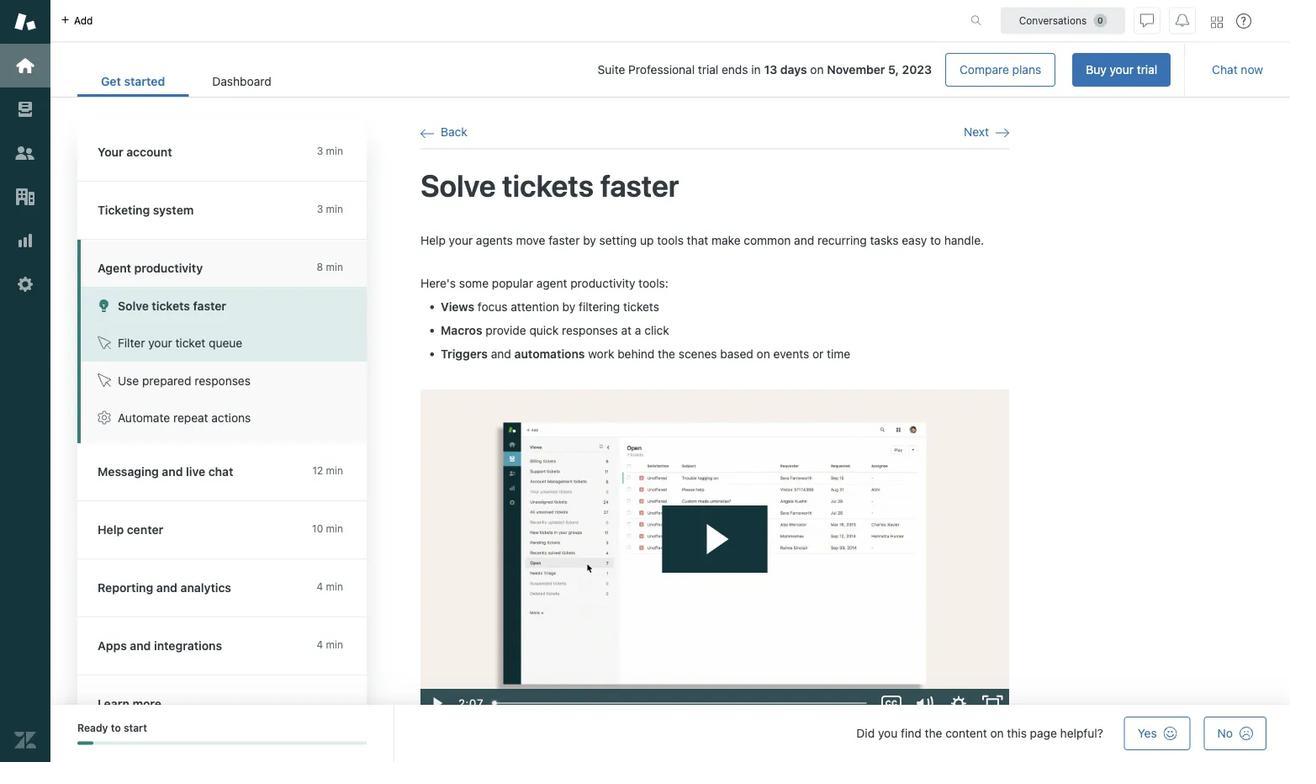 Task type: locate. For each thing, give the bounding box(es) containing it.
queue
[[209, 336, 242, 350]]

reporting
[[98, 581, 153, 595]]

solve tickets faster up move
[[421, 167, 679, 203]]

4 for reporting and analytics
[[317, 581, 323, 593]]

2 vertical spatial your
[[148, 336, 172, 350]]

work
[[588, 347, 614, 361]]

apps and integrations
[[98, 639, 222, 653]]

3 min for your account
[[317, 145, 343, 157]]

and down provide
[[491, 347, 511, 361]]

7 min from the top
[[326, 639, 343, 651]]

productivity right agent
[[134, 261, 203, 275]]

0 horizontal spatial to
[[111, 722, 121, 734]]

here's some popular agent productivity tools:
[[421, 276, 669, 290]]

solve inside button
[[118, 299, 149, 312]]

1 horizontal spatial to
[[930, 233, 941, 247]]

3 min from the top
[[326, 261, 343, 273]]

footer
[[50, 705, 1290, 762]]

2 3 from the top
[[317, 203, 323, 215]]

1 vertical spatial on
[[757, 347, 770, 361]]

1 vertical spatial productivity
[[570, 276, 635, 290]]

scenes
[[679, 347, 717, 361]]

triggers
[[441, 347, 488, 361]]

10
[[312, 523, 323, 535]]

min for help center
[[326, 523, 343, 535]]

region containing help your agents move faster by setting up tools that make common and recurring tasks easy to handle.
[[421, 232, 1009, 717]]

1 vertical spatial 3
[[317, 203, 323, 215]]

video thumbnail image
[[421, 389, 1009, 717], [421, 389, 1009, 717]]

messaging
[[98, 465, 159, 479]]

0 vertical spatial the
[[658, 347, 675, 361]]

1 vertical spatial to
[[111, 722, 121, 734]]

2 4 from the top
[[317, 639, 323, 651]]

tickets
[[502, 167, 594, 203], [152, 299, 190, 312], [623, 300, 659, 314]]

0 horizontal spatial faster
[[193, 299, 226, 312]]

common
[[744, 233, 791, 247]]

by up macros provide quick responses at a click
[[562, 300, 576, 314]]

chat now
[[1212, 63, 1263, 77]]

help up here's
[[421, 233, 446, 247]]

1 3 from the top
[[317, 145, 323, 157]]

reporting image
[[14, 230, 36, 251]]

you
[[878, 726, 898, 740]]

1 trial from the left
[[1137, 63, 1158, 77]]

1 vertical spatial solve
[[118, 299, 149, 312]]

buy your trial
[[1086, 63, 1158, 77]]

click
[[645, 323, 669, 337]]

5 min from the top
[[326, 523, 343, 535]]

on right days
[[810, 63, 824, 77]]

6 min from the top
[[326, 581, 343, 593]]

ticket
[[175, 336, 206, 350]]

your account
[[98, 145, 172, 159]]

help for help center
[[98, 523, 124, 537]]

solve tickets faster inside button
[[118, 299, 226, 312]]

video element
[[421, 389, 1009, 717]]

0 horizontal spatial the
[[658, 347, 675, 361]]

solve tickets faster inside content-title region
[[421, 167, 679, 203]]

the down 'click'
[[658, 347, 675, 361]]

your
[[1110, 63, 1134, 77], [449, 233, 473, 247], [148, 336, 172, 350]]

your right buy
[[1110, 63, 1134, 77]]

0 vertical spatial your
[[1110, 63, 1134, 77]]

tickets up 'filter your ticket queue'
[[152, 299, 190, 312]]

0 horizontal spatial solve tickets faster
[[118, 299, 226, 312]]

filtering
[[579, 300, 620, 314]]

0 vertical spatial solve tickets faster
[[421, 167, 679, 203]]

tickets up a
[[623, 300, 659, 314]]

help
[[421, 233, 446, 247], [98, 523, 124, 537]]

0 vertical spatial to
[[930, 233, 941, 247]]

no button
[[1204, 717, 1267, 750]]

responses up automate repeat actions button
[[194, 373, 251, 387]]

views
[[441, 300, 474, 314]]

0 horizontal spatial tickets
[[152, 299, 190, 312]]

tickets up move
[[502, 167, 594, 203]]

0 horizontal spatial your
[[148, 336, 172, 350]]

1 4 min from the top
[[317, 581, 343, 593]]

content
[[946, 726, 987, 740]]

to right easy
[[930, 233, 941, 247]]

your left agents
[[449, 233, 473, 247]]

use prepared responses
[[118, 373, 251, 387]]

1 horizontal spatial solve tickets faster
[[421, 167, 679, 203]]

faster up up
[[600, 167, 679, 203]]

helpful?
[[1060, 726, 1103, 740]]

and left live
[[162, 465, 183, 479]]

agent
[[536, 276, 567, 290]]

the right find
[[925, 726, 942, 740]]

1 horizontal spatial on
[[810, 63, 824, 77]]

solve up filter
[[118, 299, 149, 312]]

1 vertical spatial 3 min
[[317, 203, 343, 215]]

1 horizontal spatial tickets
[[502, 167, 594, 203]]

on inside region
[[757, 347, 770, 361]]

progress bar image
[[77, 741, 93, 745]]

filter
[[118, 336, 145, 350]]

customers image
[[14, 142, 36, 164]]

3
[[317, 145, 323, 157], [317, 203, 323, 215]]

trial left ends on the top right of page
[[698, 63, 719, 77]]

min for messaging and live chat
[[326, 465, 343, 476]]

solve
[[421, 167, 496, 203], [118, 299, 149, 312]]

recurring
[[818, 233, 867, 247]]

add
[[74, 15, 93, 26]]

solve tickets faster
[[421, 167, 679, 203], [118, 299, 226, 312]]

faster right move
[[549, 233, 580, 247]]

here's
[[421, 276, 456, 290]]

faster up filter your ticket queue button
[[193, 299, 226, 312]]

learn
[[98, 697, 129, 711]]

2 vertical spatial faster
[[193, 299, 226, 312]]

faster inside region
[[549, 233, 580, 247]]

apps
[[98, 639, 127, 653]]

and right apps at left
[[130, 639, 151, 653]]

0 horizontal spatial help
[[98, 523, 124, 537]]

1 vertical spatial the
[[925, 726, 942, 740]]

4 min
[[317, 581, 343, 593], [317, 639, 343, 651]]

your
[[98, 145, 123, 159]]

help your agents move faster by setting up tools that make common and recurring tasks easy to handle.
[[421, 233, 984, 247]]

2 horizontal spatial your
[[1110, 63, 1134, 77]]

0 vertical spatial solve
[[421, 167, 496, 203]]

1 vertical spatial faster
[[549, 233, 580, 247]]

section
[[308, 53, 1171, 87]]

help left center
[[98, 523, 124, 537]]

and left the analytics
[[156, 581, 177, 595]]

0 vertical spatial 4
[[317, 581, 323, 593]]

1 vertical spatial responses
[[194, 373, 251, 387]]

1 vertical spatial help
[[98, 523, 124, 537]]

1 vertical spatial 4 min
[[317, 639, 343, 651]]

start
[[124, 722, 147, 734]]

make
[[712, 233, 741, 247]]

macros provide quick responses at a click
[[441, 323, 669, 337]]

1 horizontal spatial by
[[583, 233, 596, 247]]

trial for your
[[1137, 63, 1158, 77]]

section containing compare plans
[[308, 53, 1171, 87]]

1 vertical spatial your
[[449, 233, 473, 247]]

1 horizontal spatial faster
[[549, 233, 580, 247]]

to inside footer
[[111, 722, 121, 734]]

prepared
[[142, 373, 191, 387]]

trial inside button
[[1137, 63, 1158, 77]]

footer containing did you find the content on this page helpful?
[[50, 705, 1290, 762]]

0 horizontal spatial productivity
[[134, 261, 203, 275]]

back button
[[421, 124, 467, 140]]

suite
[[598, 63, 625, 77]]

1 horizontal spatial trial
[[1137, 63, 1158, 77]]

2 4 min from the top
[[317, 639, 343, 651]]

ticketing system
[[98, 203, 194, 217]]

1 3 min from the top
[[317, 145, 343, 157]]

plans
[[1012, 63, 1041, 77]]

1 vertical spatial 4
[[317, 639, 323, 651]]

min for reporting and analytics
[[326, 581, 343, 593]]

to
[[930, 233, 941, 247], [111, 722, 121, 734]]

your inside region
[[449, 233, 473, 247]]

messaging and live chat
[[98, 465, 233, 479]]

1 horizontal spatial the
[[925, 726, 942, 740]]

suite professional trial ends in 13 days on november 5, 2023
[[598, 63, 932, 77]]

and
[[794, 233, 814, 247], [491, 347, 511, 361], [162, 465, 183, 479], [156, 581, 177, 595], [130, 639, 151, 653]]

get started
[[101, 74, 165, 88]]

responses inside button
[[194, 373, 251, 387]]

1 4 from the top
[[317, 581, 323, 593]]

trial for professional
[[698, 63, 719, 77]]

2 vertical spatial on
[[990, 726, 1004, 740]]

account
[[126, 145, 172, 159]]

tab list
[[77, 66, 295, 97]]

4 min for analytics
[[317, 581, 343, 593]]

productivity up filtering
[[570, 276, 635, 290]]

0 horizontal spatial trial
[[698, 63, 719, 77]]

0 vertical spatial 3
[[317, 145, 323, 157]]

help center
[[98, 523, 163, 537]]

0 vertical spatial on
[[810, 63, 824, 77]]

on right "based"
[[757, 347, 770, 361]]

use prepared responses button
[[81, 362, 367, 399]]

help inside region
[[421, 233, 446, 247]]

4 min from the top
[[326, 465, 343, 476]]

1 min from the top
[[326, 145, 343, 157]]

dashboard
[[212, 74, 271, 88]]

progress-bar progress bar
[[77, 741, 367, 745]]

agent productivity heading
[[77, 240, 367, 287]]

get help image
[[1236, 13, 1252, 29]]

0 vertical spatial by
[[583, 233, 596, 247]]

0 vertical spatial 3 min
[[317, 145, 343, 157]]

2 horizontal spatial faster
[[600, 167, 679, 203]]

0 horizontal spatial solve
[[118, 299, 149, 312]]

responses down filtering
[[562, 323, 618, 337]]

region
[[421, 232, 1009, 717]]

2 trial from the left
[[698, 63, 719, 77]]

chat
[[1212, 63, 1238, 77]]

the inside region
[[658, 347, 675, 361]]

1 horizontal spatial solve
[[421, 167, 496, 203]]

1 vertical spatial solve tickets faster
[[118, 299, 226, 312]]

to left start
[[111, 722, 121, 734]]

your right filter
[[148, 336, 172, 350]]

1 horizontal spatial your
[[449, 233, 473, 247]]

2 3 min from the top
[[317, 203, 343, 215]]

responses inside region
[[562, 323, 618, 337]]

quick
[[529, 323, 559, 337]]

trial down the button displays agent's chat status as invisible. icon on the top right
[[1137, 63, 1158, 77]]

your for filter
[[148, 336, 172, 350]]

1 horizontal spatial help
[[421, 233, 446, 247]]

get started image
[[14, 55, 36, 77]]

0 vertical spatial productivity
[[134, 261, 203, 275]]

and for triggers and automations work behind the scenes based on events or time
[[491, 347, 511, 361]]

compare plans
[[960, 63, 1041, 77]]

0 horizontal spatial on
[[757, 347, 770, 361]]

2 horizontal spatial tickets
[[623, 300, 659, 314]]

no
[[1218, 726, 1233, 740]]

0 vertical spatial faster
[[600, 167, 679, 203]]

solve tickets faster up 'filter your ticket queue'
[[118, 299, 226, 312]]

trial
[[1137, 63, 1158, 77], [698, 63, 719, 77]]

solve down the back
[[421, 167, 496, 203]]

by left setting
[[583, 233, 596, 247]]

0 horizontal spatial responses
[[194, 373, 251, 387]]

2 min from the top
[[326, 203, 343, 215]]

page
[[1030, 726, 1057, 740]]

4 for apps and integrations
[[317, 639, 323, 651]]

2023
[[902, 63, 932, 77]]

min inside agent productivity heading
[[326, 261, 343, 273]]

did you find the content on this page helpful?
[[857, 726, 1103, 740]]

triggers and automations work behind the scenes based on events or time
[[441, 347, 851, 361]]

0 vertical spatial 4 min
[[317, 581, 343, 593]]

1 horizontal spatial responses
[[562, 323, 618, 337]]

yes button
[[1124, 717, 1191, 750]]

solve inside content-title region
[[421, 167, 496, 203]]

on left this at right bottom
[[990, 726, 1004, 740]]

live
[[186, 465, 205, 479]]

views image
[[14, 98, 36, 120]]

dashboard tab
[[189, 66, 295, 97]]

0 vertical spatial responses
[[562, 323, 618, 337]]

1 horizontal spatial productivity
[[570, 276, 635, 290]]

1 vertical spatial by
[[562, 300, 576, 314]]

4 min for integrations
[[317, 639, 343, 651]]

faster inside content-title region
[[600, 167, 679, 203]]

12
[[312, 465, 323, 476]]

0 vertical spatial help
[[421, 233, 446, 247]]

zendesk products image
[[1211, 16, 1223, 28]]

automate
[[118, 411, 170, 425]]

move
[[516, 233, 545, 247]]



Task type: vqa. For each thing, say whether or not it's contained in the screenshot.
% associated with 79
no



Task type: describe. For each thing, give the bounding box(es) containing it.
use
[[118, 373, 139, 387]]

organizations image
[[14, 186, 36, 208]]

time
[[827, 347, 851, 361]]

the inside footer
[[925, 726, 942, 740]]

find
[[901, 726, 922, 740]]

min for apps and integrations
[[326, 639, 343, 651]]

started
[[124, 74, 165, 88]]

integrations
[[154, 639, 222, 653]]

faster inside button
[[193, 299, 226, 312]]

5,
[[888, 63, 899, 77]]

yes
[[1138, 726, 1157, 740]]

main element
[[0, 0, 50, 762]]

your for help
[[449, 233, 473, 247]]

actions
[[211, 411, 251, 425]]

now
[[1241, 63, 1263, 77]]

some
[[459, 276, 489, 290]]

professional
[[628, 63, 695, 77]]

solve tickets faster button
[[81, 287, 367, 324]]

3 for system
[[317, 203, 323, 215]]

min for your account
[[326, 145, 343, 157]]

3 min for ticketing system
[[317, 203, 343, 215]]

macros
[[441, 323, 482, 337]]

popular
[[492, 276, 533, 290]]

did
[[857, 726, 875, 740]]

ends
[[722, 63, 748, 77]]

that
[[687, 233, 708, 247]]

tickets inside content-title region
[[502, 167, 594, 203]]

productivity inside region
[[570, 276, 635, 290]]

13
[[764, 63, 777, 77]]

behind
[[618, 347, 655, 361]]

your for buy
[[1110, 63, 1134, 77]]

buy
[[1086, 63, 1107, 77]]

filter your ticket queue button
[[81, 324, 367, 362]]

or
[[813, 347, 824, 361]]

notifications image
[[1176, 14, 1189, 27]]

easy
[[902, 233, 927, 247]]

to inside region
[[930, 233, 941, 247]]

10 min
[[312, 523, 343, 535]]

min for ticketing system
[[326, 203, 343, 215]]

and for messaging and live chat
[[162, 465, 183, 479]]

productivity inside heading
[[134, 261, 203, 275]]

zendesk support image
[[14, 11, 36, 33]]

up
[[640, 233, 654, 247]]

handle.
[[944, 233, 984, 247]]

buy your trial button
[[1073, 53, 1171, 87]]

button displays agent's chat status as invisible. image
[[1141, 14, 1154, 27]]

tickets inside button
[[152, 299, 190, 312]]

admin image
[[14, 273, 36, 295]]

learn more button
[[77, 675, 363, 733]]

tickets inside region
[[623, 300, 659, 314]]

focus
[[478, 300, 508, 314]]

chat
[[208, 465, 233, 479]]

analytics
[[180, 581, 231, 595]]

attention
[[511, 300, 559, 314]]

filter your ticket queue
[[118, 336, 242, 350]]

2 horizontal spatial on
[[990, 726, 1004, 740]]

next button
[[964, 124, 1009, 140]]

views focus attention by filtering tickets
[[441, 300, 659, 314]]

help for help your agents move faster by setting up tools that make common and recurring tasks easy to handle.
[[421, 233, 446, 247]]

content-title region
[[421, 166, 1009, 205]]

automate repeat actions
[[118, 411, 251, 425]]

days
[[780, 63, 807, 77]]

tab list containing get started
[[77, 66, 295, 97]]

conversations
[[1019, 15, 1087, 26]]

tasks
[[870, 233, 899, 247]]

get
[[101, 74, 121, 88]]

0 horizontal spatial by
[[562, 300, 576, 314]]

and for apps and integrations
[[130, 639, 151, 653]]

learn more
[[98, 697, 161, 711]]

add button
[[50, 0, 103, 41]]

agent productivity
[[98, 261, 203, 275]]

and right common
[[794, 233, 814, 247]]

8
[[317, 261, 323, 273]]

November 5, 2023 text field
[[827, 63, 932, 77]]

back
[[441, 125, 467, 139]]

repeat
[[173, 411, 208, 425]]

provide
[[486, 323, 526, 337]]

and for reporting and analytics
[[156, 581, 177, 595]]

zendesk image
[[14, 729, 36, 751]]

tools
[[657, 233, 684, 247]]

automate repeat actions button
[[81, 399, 367, 437]]

ticketing
[[98, 203, 150, 217]]

november
[[827, 63, 885, 77]]

in
[[751, 63, 761, 77]]

tools:
[[639, 276, 669, 290]]

system
[[153, 203, 194, 217]]

12 min
[[312, 465, 343, 476]]

compare
[[960, 63, 1009, 77]]

center
[[127, 523, 163, 537]]

setting
[[599, 233, 637, 247]]

more
[[132, 697, 161, 711]]

min for agent productivity
[[326, 261, 343, 273]]

conversations button
[[1001, 7, 1125, 34]]

compare plans button
[[945, 53, 1056, 87]]

3 for account
[[317, 145, 323, 157]]

based
[[720, 347, 754, 361]]

8 min
[[317, 261, 343, 273]]



